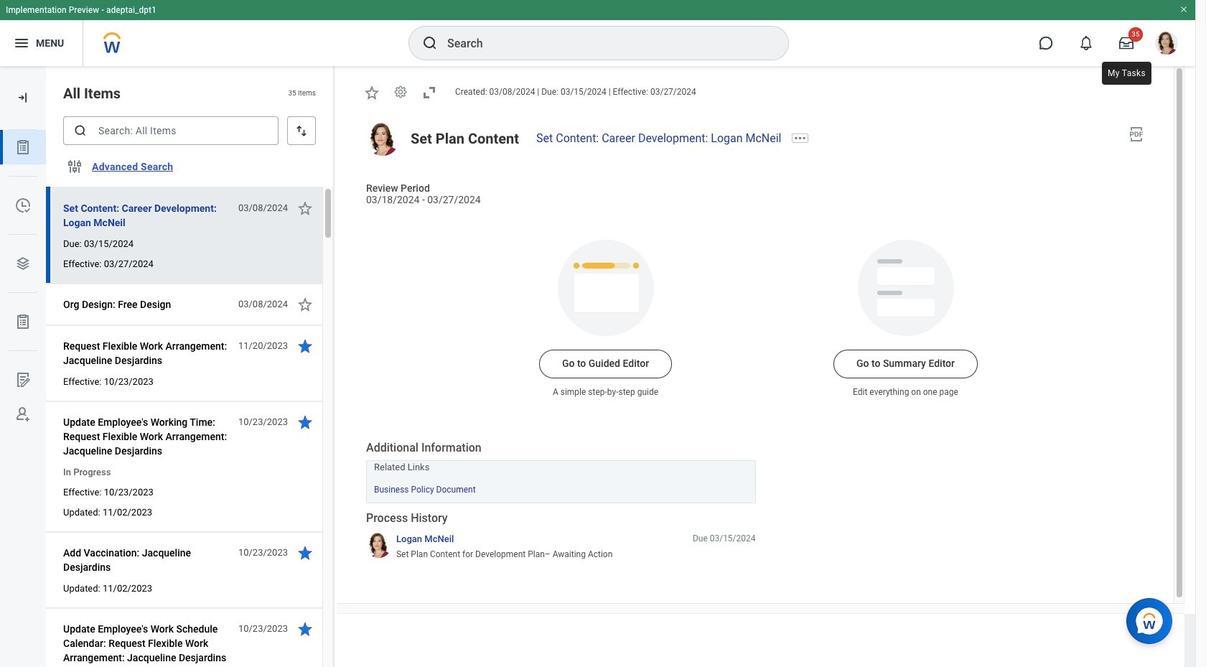 Task type: vqa. For each thing, say whether or not it's contained in the screenshot.
the justify icon
yes



Task type: describe. For each thing, give the bounding box(es) containing it.
profile logan mcneil image
[[1156, 32, 1179, 58]]

configure image
[[66, 158, 83, 175]]

notifications large image
[[1080, 36, 1094, 50]]

1 star image from the top
[[297, 200, 314, 217]]

employee's photo (logan mcneil) image
[[366, 123, 399, 156]]

perspective image
[[14, 255, 32, 272]]

transformation import image
[[16, 91, 30, 105]]

clock check image
[[14, 197, 32, 214]]

inbox large image
[[1120, 36, 1134, 50]]



Task type: locate. For each thing, give the bounding box(es) containing it.
banner
[[0, 0, 1196, 66]]

clipboard image down transformation import icon
[[14, 139, 32, 156]]

list
[[0, 130, 46, 432]]

user plus image
[[14, 406, 32, 423]]

tooltip
[[1100, 59, 1155, 88]]

process history region
[[366, 510, 756, 565]]

search image
[[422, 34, 439, 52], [73, 124, 88, 138]]

clipboard image up rename image at bottom
[[14, 313, 32, 330]]

0 vertical spatial star image
[[297, 200, 314, 217]]

clipboard image
[[14, 139, 32, 156], [14, 313, 32, 330]]

fullscreen image
[[421, 84, 438, 101]]

0 vertical spatial search image
[[422, 34, 439, 52]]

justify image
[[13, 34, 30, 52]]

1 clipboard image from the top
[[14, 139, 32, 156]]

sort image
[[295, 124, 309, 138]]

Search Workday  search field
[[448, 27, 759, 59]]

search image up fullscreen icon
[[422, 34, 439, 52]]

1 horizontal spatial search image
[[422, 34, 439, 52]]

item list element
[[46, 66, 335, 667]]

gear image
[[394, 85, 408, 99]]

star image
[[297, 200, 314, 217], [297, 338, 314, 355]]

search image up configure icon
[[73, 124, 88, 138]]

Search: All Items text field
[[63, 116, 279, 145]]

1 vertical spatial search image
[[73, 124, 88, 138]]

close environment banner image
[[1180, 5, 1189, 14]]

additional information region
[[366, 440, 756, 503]]

star image
[[364, 84, 381, 101], [297, 296, 314, 313], [297, 414, 314, 431], [297, 545, 314, 562], [297, 621, 314, 638]]

1 vertical spatial clipboard image
[[14, 313, 32, 330]]

0 horizontal spatial search image
[[73, 124, 88, 138]]

0 vertical spatial clipboard image
[[14, 139, 32, 156]]

2 clipboard image from the top
[[14, 313, 32, 330]]

view printable version (pdf) image
[[1129, 126, 1146, 143]]

rename image
[[14, 371, 32, 389]]

1 vertical spatial star image
[[297, 338, 314, 355]]

2 star image from the top
[[297, 338, 314, 355]]



